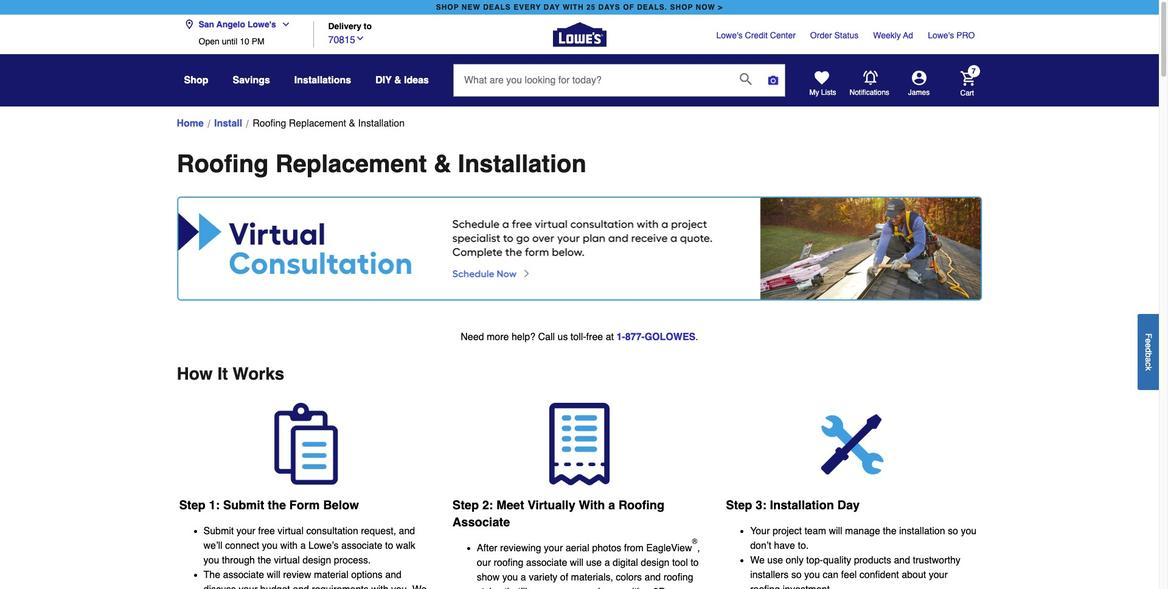 Task type: describe. For each thing, give the bounding box(es) containing it.
with
[[563, 3, 584, 12]]

0 horizontal spatial so
[[792, 570, 802, 581]]

0 horizontal spatial with
[[280, 541, 298, 552]]

have
[[774, 541, 796, 552]]

open until 10 pm
[[199, 37, 265, 46]]

0 vertical spatial free
[[587, 332, 603, 343]]

use for we
[[768, 555, 783, 566]]

how
[[177, 364, 213, 383]]

Search Query text field
[[454, 65, 730, 96]]

your project team will manage the installation so you don't have to. we use only top-quality products and trustworthy installers so you can feel confident about your roofing investment.
[[751, 526, 977, 589]]

installers
[[751, 570, 789, 581]]

and down review
[[293, 584, 309, 589]]

lowe's pro link
[[928, 29, 975, 41]]

tool
[[673, 558, 688, 569]]

step for step 2: meet virtually with a roofing associate
[[453, 499, 479, 513]]

install link
[[214, 116, 242, 131]]

golowes
[[645, 332, 696, 343]]

home
[[598, 587, 623, 589]]

notifications
[[850, 88, 890, 97]]

search image
[[740, 73, 752, 85]]

savings
[[233, 75, 270, 86]]

step for step 3: installation day
[[726, 499, 753, 513]]

of
[[560, 572, 569, 583]]

an icon of a screwdriver and wrench. image
[[726, 403, 980, 485]]

center
[[770, 30, 796, 40]]

design inside submit your free virtual consultation request, and we'll connect you with a lowe's associate to walk you through the virtual design process. the associate will review material options and discuss your budget and requirements with you. w
[[303, 555, 331, 566]]

lowe's pro
[[928, 30, 975, 40]]

feel
[[842, 570, 857, 581]]

delivery
[[328, 22, 362, 31]]

0 horizontal spatial roofing
[[494, 558, 524, 569]]

at
[[606, 332, 614, 343]]

schedule a free virtual consultation to go over your plan and receive a quote. image
[[177, 197, 983, 301]]

installations button
[[295, 69, 351, 91]]

on
[[563, 587, 574, 589]]

diy & ideas
[[376, 75, 429, 86]]

san angelo lowe's button
[[184, 12, 296, 37]]

step for step 1: submit the form below
[[179, 499, 206, 513]]

1-
[[617, 332, 626, 343]]

us
[[558, 332, 568, 343]]

roofing inside your project team will manage the installation so you don't have to. we use only top-quality products and trustworthy installers so you can feel confident about your roofing investment.
[[751, 584, 780, 589]]

material
[[314, 570, 349, 581]]

connect
[[225, 541, 259, 552]]

days
[[599, 3, 621, 12]]

investment.
[[783, 584, 833, 589]]

lowe's home improvement logo image
[[553, 8, 607, 61]]

request,
[[361, 526, 396, 537]]

reviewing
[[500, 543, 542, 554]]

a down photos
[[605, 558, 610, 569]]

to inside submit your free virtual consultation request, and we'll connect you with a lowe's associate to walk you through the virtual design process. the associate will review material options and discuss your budget and requirements with you. w
[[385, 541, 393, 552]]

with for show
[[625, 587, 643, 589]]

about
[[902, 570, 927, 581]]

design inside after reviewing your aerial photos from eagleview ® , our roofing associate will use a digital design tool to show you a variety of materials, colors and roofing styles that'll appear on your home with a
[[641, 558, 670, 569]]

san
[[199, 19, 214, 29]]

0 vertical spatial associate
[[341, 541, 383, 552]]

chevron down image
[[276, 19, 291, 29]]

f e e d b a c k button
[[1138, 314, 1160, 390]]

order status link
[[811, 29, 859, 41]]

70815 button
[[328, 31, 365, 47]]

the inside your project team will manage the installation so you don't have to. we use only top-quality products and trustworthy installers so you can feel confident about your roofing investment.
[[883, 526, 897, 537]]

installations
[[295, 75, 351, 86]]

my lists link
[[810, 71, 837, 97]]

an icon of a clipboard. image
[[179, 403, 433, 485]]

lowe's credit center
[[717, 30, 796, 40]]

need
[[461, 332, 484, 343]]

day
[[544, 3, 560, 12]]

0 vertical spatial the
[[268, 499, 286, 513]]

new
[[462, 3, 481, 12]]

to.
[[798, 541, 809, 552]]

works
[[233, 364, 284, 383]]

toll-
[[571, 332, 587, 343]]

materials,
[[571, 572, 613, 583]]

lowe's for lowe's pro
[[928, 30, 955, 40]]

need more help? call us toll-free at 1-877-golowes .
[[461, 332, 699, 343]]

f
[[1144, 333, 1154, 338]]

weekly ad link
[[874, 29, 914, 41]]

and inside your project team will manage the installation so you don't have to. we use only top-quality products and trustworthy installers so you can feel confident about your roofing investment.
[[894, 555, 911, 566]]

after reviewing your aerial photos from eagleview ® , our roofing associate will use a digital design tool to show you a variety of materials, colors and roofing styles that'll appear on your home with a
[[477, 538, 700, 589]]

your left aerial
[[544, 543, 563, 554]]

3:
[[756, 499, 767, 513]]

25
[[587, 3, 596, 12]]

you inside after reviewing your aerial photos from eagleview ® , our roofing associate will use a digital design tool to show you a variety of materials, colors and roofing styles that'll appear on your home with a
[[503, 572, 518, 583]]

installation
[[900, 526, 946, 537]]

roofing inside "step 2: meet virtually with a roofing associate"
[[619, 499, 665, 513]]

the inside submit your free virtual consultation request, and we'll connect you with a lowe's associate to walk you through the virtual design process. the associate will review material options and discuss your budget and requirements with you. w
[[258, 555, 271, 566]]

budget
[[260, 584, 290, 589]]

order status
[[811, 30, 859, 40]]

& inside button
[[394, 75, 401, 86]]

2 vertical spatial associate
[[223, 570, 264, 581]]

below
[[323, 499, 359, 513]]

day
[[838, 499, 860, 513]]

your inside your project team will manage the installation so you don't have to. we use only top-quality products and trustworthy installers so you can feel confident about your roofing investment.
[[929, 570, 948, 581]]

with for virtual
[[371, 584, 389, 589]]

help?
[[512, 332, 536, 343]]

and up walk
[[399, 526, 415, 537]]

quality
[[823, 555, 852, 566]]

a inside submit your free virtual consultation request, and we'll connect you with a lowe's associate to walk you through the virtual design process. the associate will review material options and discuss your budget and requirements with you. w
[[300, 541, 306, 552]]

a inside button
[[1144, 357, 1154, 362]]

credit
[[745, 30, 768, 40]]

.
[[696, 332, 699, 343]]

to inside after reviewing your aerial photos from eagleview ® , our roofing associate will use a digital design tool to show you a variety of materials, colors and roofing styles that'll appear on your home with a
[[691, 558, 699, 569]]

0 vertical spatial roofing replacement & installation
[[253, 118, 405, 129]]

lowe's
[[309, 541, 339, 552]]

lowe's home improvement lists image
[[815, 71, 829, 85]]

savings button
[[233, 69, 270, 91]]

camera image
[[768, 74, 780, 86]]

san angelo lowe's
[[199, 19, 276, 29]]

1 vertical spatial roofing replacement & installation
[[177, 150, 587, 178]]

step 3: installation day
[[726, 499, 860, 513]]

with
[[579, 499, 605, 513]]

2 shop from the left
[[670, 3, 694, 12]]

1 horizontal spatial roofing
[[664, 572, 694, 583]]

and inside after reviewing your aerial photos from eagleview ® , our roofing associate will use a digital design tool to show you a variety of materials, colors and roofing styles that'll appear on your home with a
[[645, 572, 661, 583]]

pro
[[957, 30, 975, 40]]

submit inside submit your free virtual consultation request, and we'll connect you with a lowe's associate to walk you through the virtual design process. the associate will review material options and discuss your budget and requirements with you. w
[[204, 526, 234, 537]]

photos
[[592, 543, 622, 554]]

1 e from the top
[[1144, 338, 1154, 343]]

chevron down image
[[355, 33, 365, 43]]

d
[[1144, 348, 1154, 353]]

shop new deals every day with 25 days of deals. shop now > link
[[434, 0, 726, 15]]

0 vertical spatial replacement
[[289, 118, 346, 129]]

1 vertical spatial &
[[349, 118, 356, 129]]

team
[[805, 526, 827, 537]]

lowe's inside button
[[248, 19, 276, 29]]



Task type: vqa. For each thing, say whether or not it's contained in the screenshot.
SAN
yes



Task type: locate. For each thing, give the bounding box(es) containing it.
order
[[811, 30, 832, 40]]

k
[[1144, 366, 1154, 371]]

1 vertical spatial free
[[258, 526, 275, 537]]

1 horizontal spatial installation
[[458, 150, 587, 178]]

so right installation
[[948, 526, 959, 537]]

process.
[[334, 555, 371, 566]]

the right through
[[258, 555, 271, 566]]

my lists
[[810, 88, 837, 97]]

0 vertical spatial roofing
[[253, 118, 286, 129]]

your down trustworthy
[[929, 570, 948, 581]]

status
[[835, 30, 859, 40]]

3 step from the left
[[453, 499, 479, 513]]

weekly ad
[[874, 30, 914, 40]]

None search field
[[453, 64, 786, 108]]

will inside submit your free virtual consultation request, and we'll connect you with a lowe's associate to walk you through the virtual design process. the associate will review material options and discuss your budget and requirements with you. w
[[267, 570, 280, 581]]

0 horizontal spatial to
[[364, 22, 372, 31]]

lowe's left pro
[[928, 30, 955, 40]]

every
[[514, 3, 541, 12]]

1 shop from the left
[[436, 3, 459, 12]]

1 vertical spatial to
[[385, 541, 393, 552]]

until
[[222, 37, 238, 46]]

2 vertical spatial installation
[[770, 499, 834, 513]]

so down only
[[792, 570, 802, 581]]

step left the 3:
[[726, 499, 753, 513]]

shop left now
[[670, 3, 694, 12]]

diy
[[376, 75, 392, 86]]

2 horizontal spatial &
[[434, 150, 451, 178]]

with inside after reviewing your aerial photos from eagleview ® , our roofing associate will use a digital design tool to show you a variety of materials, colors and roofing styles that'll appear on your home with a
[[625, 587, 643, 589]]

2 horizontal spatial step
[[726, 499, 753, 513]]

roofing replacement & installation
[[253, 118, 405, 129], [177, 150, 587, 178]]

design down eagleview
[[641, 558, 670, 569]]

associate
[[341, 541, 383, 552], [526, 558, 568, 569], [223, 570, 264, 581]]

cart
[[961, 89, 975, 97]]

lists
[[822, 88, 837, 97]]

1 vertical spatial so
[[792, 570, 802, 581]]

lowe's up pm
[[248, 19, 276, 29]]

and up about
[[894, 555, 911, 566]]

e
[[1144, 338, 1154, 343], [1144, 343, 1154, 348]]

to up chevron down icon
[[364, 22, 372, 31]]

0 horizontal spatial installation
[[358, 118, 405, 129]]

a left lowe's
[[300, 541, 306, 552]]

0 horizontal spatial step
[[179, 499, 206, 513]]

1 horizontal spatial to
[[385, 541, 393, 552]]

to
[[364, 22, 372, 31], [385, 541, 393, 552], [691, 558, 699, 569]]

1 vertical spatial the
[[883, 526, 897, 537]]

associate inside after reviewing your aerial photos from eagleview ® , our roofing associate will use a digital design tool to show you a variety of materials, colors and roofing styles that'll appear on your home with a
[[526, 558, 568, 569]]

appear
[[530, 587, 560, 589]]

form
[[289, 499, 320, 513]]

use inside after reviewing your aerial photos from eagleview ® , our roofing associate will use a digital design tool to show you a variety of materials, colors and roofing styles that'll appear on your home with a
[[586, 558, 602, 569]]

1 vertical spatial roofing
[[664, 572, 694, 583]]

2 vertical spatial the
[[258, 555, 271, 566]]

the right the manage
[[883, 526, 897, 537]]

1 horizontal spatial with
[[371, 584, 389, 589]]

2 horizontal spatial to
[[691, 558, 699, 569]]

use
[[768, 555, 783, 566], [586, 558, 602, 569]]

will right team
[[829, 526, 843, 537]]

7
[[972, 67, 976, 76]]

1-877-golowes link
[[617, 332, 696, 343]]

2 e from the top
[[1144, 343, 1154, 348]]

0 vertical spatial to
[[364, 22, 372, 31]]

deals.
[[637, 3, 668, 12]]

shop
[[184, 75, 208, 86]]

2 horizontal spatial with
[[625, 587, 643, 589]]

virtual down form
[[278, 526, 304, 537]]

0 horizontal spatial design
[[303, 555, 331, 566]]

james button
[[890, 71, 949, 97]]

you right installation
[[961, 526, 977, 537]]

2 horizontal spatial will
[[829, 526, 843, 537]]

1 horizontal spatial shop
[[670, 3, 694, 12]]

will inside your project team will manage the installation so you don't have to. we use only top-quality products and trustworthy installers so you can feel confident about your roofing investment.
[[829, 526, 843, 537]]

call
[[538, 332, 555, 343]]

you up the
[[204, 555, 219, 566]]

lowe's home improvement cart image
[[961, 71, 975, 86]]

a inside "step 2: meet virtually with a roofing associate"
[[609, 499, 615, 513]]

a up k
[[1144, 357, 1154, 362]]

step left 2:
[[453, 499, 479, 513]]

replacement down roofing replacement & installation link
[[276, 150, 427, 178]]

0 vertical spatial roofing
[[494, 558, 524, 569]]

shop
[[436, 3, 459, 12], [670, 3, 694, 12]]

c
[[1144, 362, 1154, 366]]

0 horizontal spatial shop
[[436, 3, 459, 12]]

2 horizontal spatial associate
[[526, 558, 568, 569]]

products
[[854, 555, 892, 566]]

lowe's home improvement notification center image
[[863, 70, 878, 85]]

2 horizontal spatial lowe's
[[928, 30, 955, 40]]

the left form
[[268, 499, 286, 513]]

you up investment.
[[805, 570, 820, 581]]

a up that'll
[[521, 572, 526, 583]]

your down "materials,"
[[577, 587, 596, 589]]

variety
[[529, 572, 558, 583]]

roofing down the reviewing
[[494, 558, 524, 569]]

roofing up the from
[[619, 499, 665, 513]]

>
[[718, 3, 723, 12]]

step
[[179, 499, 206, 513], [726, 499, 753, 513], [453, 499, 479, 513]]

,
[[698, 543, 700, 554]]

1 horizontal spatial step
[[453, 499, 479, 513]]

aerial
[[566, 543, 590, 554]]

more
[[487, 332, 509, 343]]

0 vertical spatial virtual
[[278, 526, 304, 537]]

1 horizontal spatial design
[[641, 558, 670, 569]]

through
[[222, 555, 255, 566]]

trustworthy
[[913, 555, 961, 566]]

free down step 1: submit the form below at left
[[258, 526, 275, 537]]

0 horizontal spatial associate
[[223, 570, 264, 581]]

1 horizontal spatial lowe's
[[717, 30, 743, 40]]

2 vertical spatial to
[[691, 558, 699, 569]]

roofing
[[253, 118, 286, 129], [177, 150, 269, 178], [619, 499, 665, 513]]

pm
[[252, 37, 265, 46]]

install
[[214, 118, 242, 129]]

options
[[351, 570, 383, 581]]

location image
[[184, 19, 194, 29]]

a right with
[[609, 499, 615, 513]]

1 vertical spatial submit
[[204, 526, 234, 537]]

associate down through
[[223, 570, 264, 581]]

1 vertical spatial associate
[[526, 558, 568, 569]]

1 horizontal spatial free
[[587, 332, 603, 343]]

to left walk
[[385, 541, 393, 552]]

2 horizontal spatial roofing
[[751, 584, 780, 589]]

free inside submit your free virtual consultation request, and we'll connect you with a lowe's associate to walk you through the virtual design process. the associate will review material options and discuss your budget and requirements with you. w
[[258, 526, 275, 537]]

lowe's for lowe's credit center
[[717, 30, 743, 40]]

e up d
[[1144, 338, 1154, 343]]

0 vertical spatial submit
[[223, 499, 264, 513]]

and right colors
[[645, 572, 661, 583]]

angelo
[[217, 19, 245, 29]]

0 horizontal spatial free
[[258, 526, 275, 537]]

0 horizontal spatial will
[[267, 570, 280, 581]]

to right 'tool'
[[691, 558, 699, 569]]

after
[[477, 543, 498, 554]]

replacement down the installations
[[289, 118, 346, 129]]

virtual up review
[[274, 555, 300, 566]]

step left "1:"
[[179, 499, 206, 513]]

1 horizontal spatial &
[[394, 75, 401, 86]]

with down the options
[[371, 584, 389, 589]]

so
[[948, 526, 959, 537], [792, 570, 802, 581]]

2 vertical spatial &
[[434, 150, 451, 178]]

1 vertical spatial replacement
[[276, 150, 427, 178]]

1 vertical spatial will
[[570, 558, 584, 569]]

0 vertical spatial will
[[829, 526, 843, 537]]

your left budget
[[239, 584, 258, 589]]

0 horizontal spatial &
[[349, 118, 356, 129]]

1 step from the left
[[179, 499, 206, 513]]

home link
[[177, 116, 204, 131]]

colors
[[616, 572, 642, 583]]

top-
[[807, 555, 824, 566]]

2 vertical spatial will
[[267, 570, 280, 581]]

e up b
[[1144, 343, 1154, 348]]

use inside your project team will manage the installation so you don't have to. we use only top-quality products and trustworthy installers so you can feel confident about your roofing investment.
[[768, 555, 783, 566]]

a
[[1144, 357, 1154, 362], [609, 499, 615, 513], [300, 541, 306, 552], [605, 558, 610, 569], [521, 572, 526, 583]]

submit up "we'll"
[[204, 526, 234, 537]]

requirements
[[312, 584, 369, 589]]

lowe's
[[248, 19, 276, 29], [717, 30, 743, 40], [928, 30, 955, 40]]

manage
[[845, 526, 881, 537]]

submit your free virtual consultation request, and we'll connect you with a lowe's associate to walk you through the virtual design process. the associate will review material options and discuss your budget and requirements with you. w
[[204, 526, 427, 589]]

1:
[[209, 499, 220, 513]]

roofing right install
[[253, 118, 286, 129]]

0 vertical spatial so
[[948, 526, 959, 537]]

how it works
[[177, 364, 284, 383]]

submit right "1:"
[[223, 499, 264, 513]]

associate up variety
[[526, 558, 568, 569]]

b
[[1144, 353, 1154, 357]]

use up installers
[[768, 555, 783, 566]]

2 vertical spatial roofing
[[751, 584, 780, 589]]

1 horizontal spatial associate
[[341, 541, 383, 552]]

shop left new
[[436, 3, 459, 12]]

now
[[696, 3, 716, 12]]

you up that'll
[[503, 572, 518, 583]]

free left at
[[587, 332, 603, 343]]

2 vertical spatial roofing
[[619, 499, 665, 513]]

1 vertical spatial roofing
[[177, 150, 269, 178]]

0 horizontal spatial use
[[586, 558, 602, 569]]

will inside after reviewing your aerial photos from eagleview ® , our roofing associate will use a digital design tool to show you a variety of materials, colors and roofing styles that'll appear on your home with a
[[570, 558, 584, 569]]

and
[[399, 526, 415, 537], [894, 555, 911, 566], [385, 570, 402, 581], [645, 572, 661, 583], [293, 584, 309, 589]]

roofing down installers
[[751, 584, 780, 589]]

home
[[177, 118, 204, 129]]

you right "connect"
[[262, 541, 278, 552]]

my
[[810, 88, 820, 97]]

lowe's credit center link
[[717, 29, 796, 41]]

with down colors
[[625, 587, 643, 589]]

your up "connect"
[[237, 526, 256, 537]]

replacement
[[289, 118, 346, 129], [276, 150, 427, 178]]

virtual
[[278, 526, 304, 537], [274, 555, 300, 566]]

associate up process.
[[341, 541, 383, 552]]

1 horizontal spatial will
[[570, 558, 584, 569]]

an icon of a paper quote. image
[[453, 403, 707, 485]]

consultation
[[306, 526, 358, 537]]

0 vertical spatial installation
[[358, 118, 405, 129]]

roofing down 'tool'
[[664, 572, 694, 583]]

2 step from the left
[[726, 499, 753, 513]]

with up review
[[280, 541, 298, 552]]

design down lowe's
[[303, 555, 331, 566]]

1 vertical spatial virtual
[[274, 555, 300, 566]]

1 horizontal spatial use
[[768, 555, 783, 566]]

0 vertical spatial &
[[394, 75, 401, 86]]

we'll
[[204, 541, 223, 552]]

step inside "step 2: meet virtually with a roofing associate"
[[453, 499, 479, 513]]

0 horizontal spatial lowe's
[[248, 19, 276, 29]]

roofing down install
[[177, 150, 269, 178]]

lowe's left "credit"
[[717, 30, 743, 40]]

shop button
[[184, 69, 208, 91]]

will down aerial
[[570, 558, 584, 569]]

show
[[477, 572, 500, 583]]

1 horizontal spatial so
[[948, 526, 959, 537]]

®
[[692, 538, 698, 546]]

use for will
[[586, 558, 602, 569]]

2:
[[483, 499, 493, 513]]

walk
[[396, 541, 416, 552]]

1 vertical spatial installation
[[458, 150, 587, 178]]

confident
[[860, 570, 899, 581]]

step 1: submit the form below
[[179, 499, 359, 513]]

it
[[218, 364, 228, 383]]

we
[[751, 555, 765, 566]]

will up budget
[[267, 570, 280, 581]]

discuss
[[204, 584, 236, 589]]

from
[[624, 543, 644, 554]]

and up you. at the bottom of page
[[385, 570, 402, 581]]

project
[[773, 526, 802, 537]]

with
[[280, 541, 298, 552], [371, 584, 389, 589], [625, 587, 643, 589]]

2 horizontal spatial installation
[[770, 499, 834, 513]]

use up "materials,"
[[586, 558, 602, 569]]

roofing
[[494, 558, 524, 569], [664, 572, 694, 583], [751, 584, 780, 589]]



